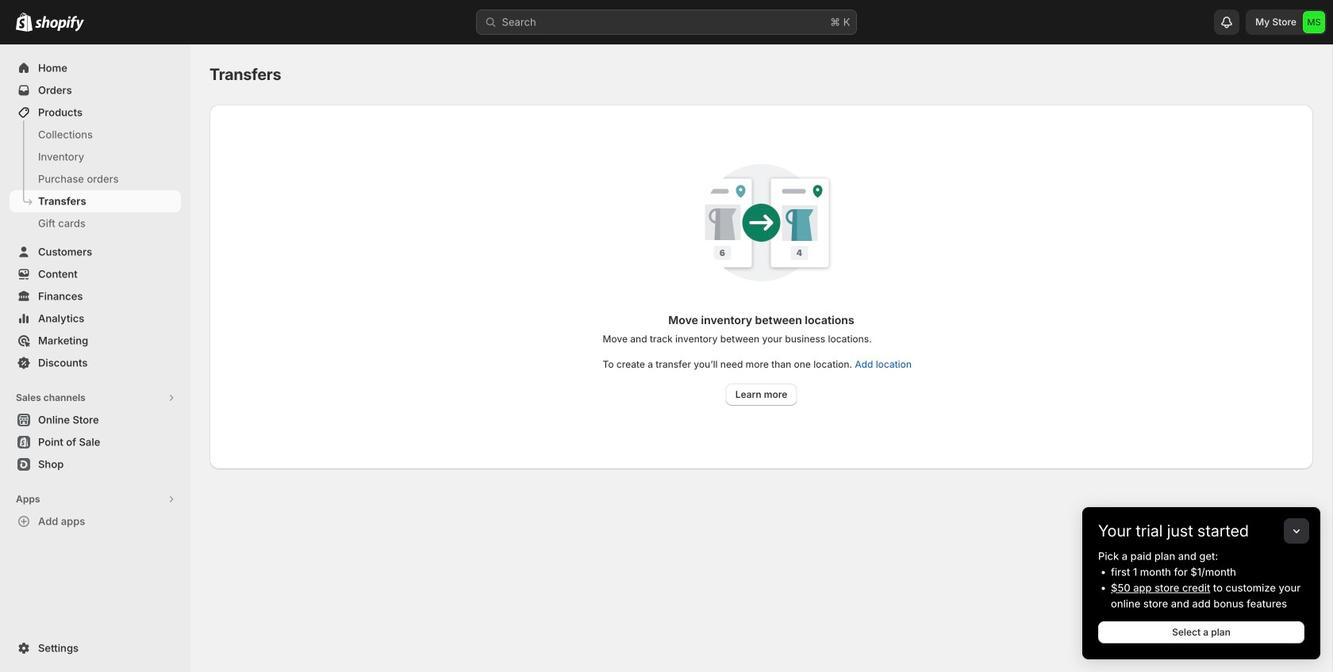 Task type: vqa. For each thing, say whether or not it's contained in the screenshot.
Shopify image
yes



Task type: describe. For each thing, give the bounding box(es) containing it.
my store image
[[1303, 11, 1325, 33]]



Task type: locate. For each thing, give the bounding box(es) containing it.
1 horizontal spatial shopify image
[[35, 16, 84, 32]]

0 horizontal spatial shopify image
[[16, 12, 33, 32]]

shopify image
[[16, 12, 33, 32], [35, 16, 84, 32]]



